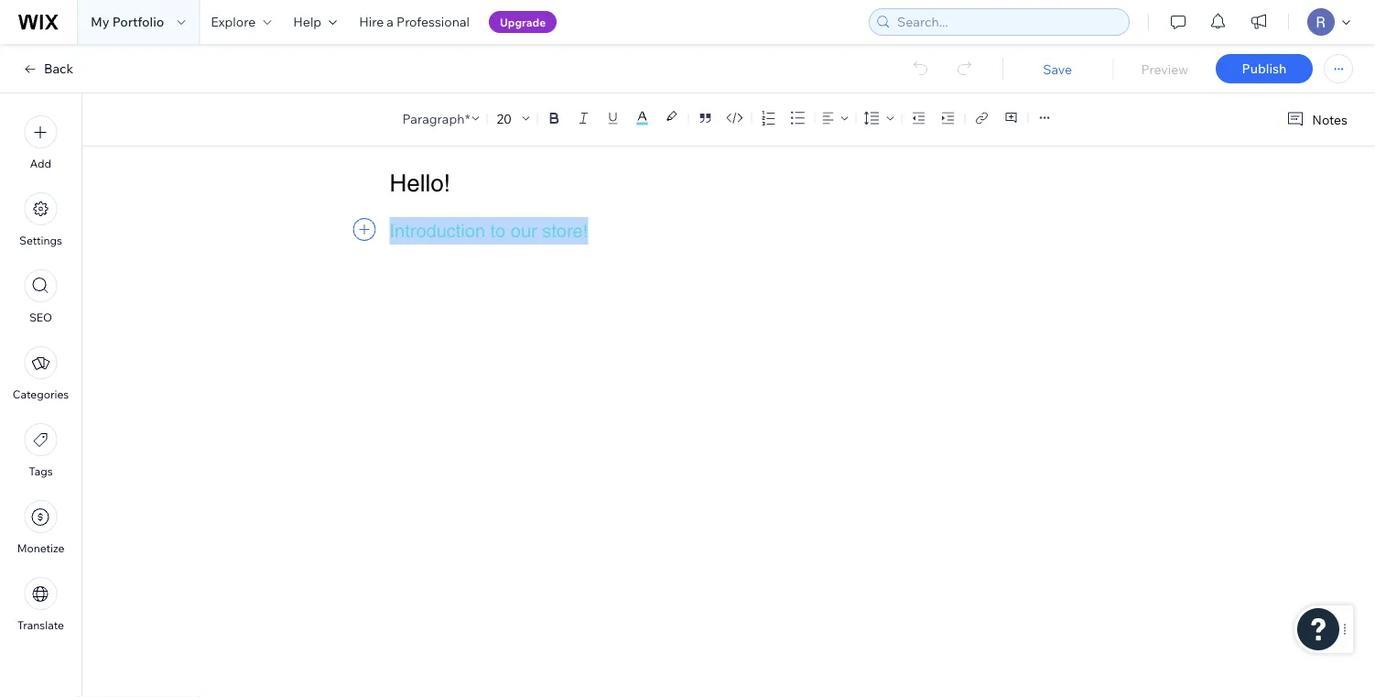 Task type: locate. For each thing, give the bounding box(es) containing it.
paragraph
[[403, 110, 465, 126]]

explore
[[211, 14, 256, 30]]

settings
[[19, 234, 62, 247]]

paragraph *
[[403, 110, 470, 126]]

translate
[[17, 618, 64, 632]]

portfolio
[[112, 14, 164, 30]]

my portfolio
[[91, 14, 164, 30]]

settings button
[[19, 192, 62, 247]]

hire
[[359, 14, 384, 30]]

monetize
[[17, 541, 64, 555]]

upgrade
[[500, 15, 546, 29]]

hire a professional
[[359, 14, 470, 30]]

menu
[[0, 104, 82, 643]]

help button
[[282, 0, 348, 44]]

translate button
[[17, 577, 64, 632]]

professional
[[397, 14, 470, 30]]

my
[[91, 14, 109, 30]]

notes
[[1313, 111, 1348, 127]]

publish button
[[1216, 54, 1313, 83]]

introduction to our store!
[[390, 220, 588, 241]]

tags button
[[24, 423, 57, 478]]

Font Size field
[[495, 109, 515, 127]]

menu containing add
[[0, 104, 82, 643]]

back
[[44, 60, 73, 76]]



Task type: vqa. For each thing, say whether or not it's contained in the screenshot.
the rightmost Reports
no



Task type: describe. For each thing, give the bounding box(es) containing it.
monetize button
[[17, 500, 64, 555]]

a
[[387, 14, 394, 30]]

store!
[[542, 220, 588, 241]]

*
[[465, 110, 470, 126]]

save button
[[1021, 61, 1095, 77]]

to
[[491, 220, 506, 241]]

publish
[[1243, 60, 1287, 76]]

save
[[1043, 61, 1073, 77]]

seo button
[[24, 269, 57, 324]]

tags
[[29, 464, 53, 478]]

add button
[[24, 115, 57, 170]]

upgrade button
[[489, 11, 557, 33]]

introduction
[[390, 220, 485, 241]]

categories
[[13, 387, 69, 401]]

hire a professional link
[[348, 0, 481, 44]]

our
[[511, 220, 537, 241]]

add
[[30, 157, 51, 170]]

back button
[[22, 60, 73, 77]]

help
[[293, 14, 322, 30]]

Add a Catchy Title text field
[[390, 169, 1055, 197]]

Search... field
[[892, 9, 1124, 35]]

notes button
[[1280, 107, 1354, 132]]

seo
[[29, 311, 52, 324]]

categories button
[[13, 346, 69, 401]]



